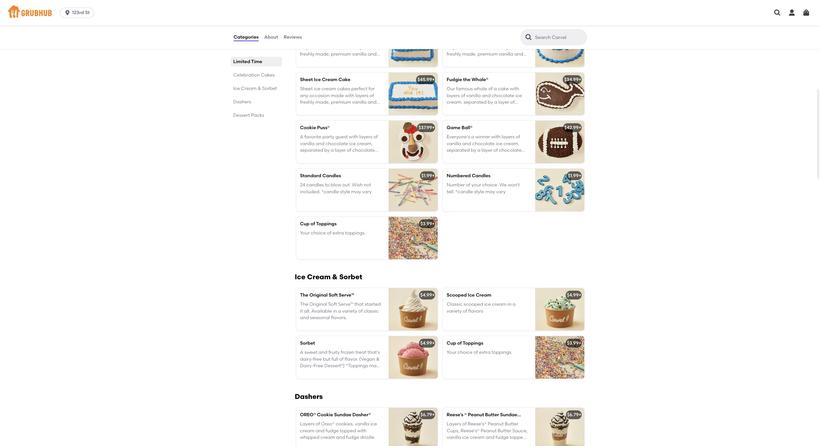 Task type: locate. For each thing, give the bounding box(es) containing it.
soft inside the original soft serve™ that started it all. available in a variety of classic and seasonal flavors.
[[328, 302, 337, 308]]

ice up "scooped"
[[468, 293, 475, 298]]

cup of toppings image
[[389, 217, 438, 260], [535, 337, 585, 379]]

in
[[508, 302, 512, 308], [333, 309, 337, 314]]

0 horizontal spatial *candle
[[322, 189, 339, 195]]

0 vertical spatial toppings
[[316, 221, 337, 227]]

ice for scooped
[[468, 293, 475, 298]]

reese's®
[[468, 422, 487, 428], [461, 429, 480, 434]]

1 vertical spatial $3.99 +
[[567, 341, 582, 347]]

$42.99 +
[[565, 125, 582, 131]]

1 vertical spatial whipped
[[457, 442, 477, 447]]

your
[[300, 231, 310, 236], [447, 350, 457, 356]]

dasher® up cookies,
[[353, 413, 371, 418]]

cream right square on the left
[[325, 29, 341, 34]]

serve™ left that
[[338, 302, 353, 308]]

1 vertical spatial with
[[447, 442, 456, 447]]

number
[[447, 183, 465, 188]]

0 vertical spatial soft
[[329, 293, 338, 298]]

extra
[[333, 231, 344, 236], [479, 350, 491, 356]]

2 $6.79 from the left
[[567, 413, 579, 418]]

0 horizontal spatial fudge
[[326, 429, 339, 434]]

may down wish
[[351, 189, 361, 195]]

0 horizontal spatial topped
[[340, 429, 356, 434]]

0 horizontal spatial vanilla
[[355, 422, 370, 428]]

1 horizontal spatial $1.99
[[568, 173, 579, 179]]

sorbet up the sweet
[[300, 341, 315, 347]]

started
[[365, 302, 381, 308]]

cookie
[[300, 125, 316, 131], [317, 413, 333, 418]]

$4.99 + for your choice of extra toppings.
[[421, 341, 435, 347]]

$6.79 + for oreo® cookie sundae dasher®
[[421, 413, 435, 418]]

or
[[330, 370, 335, 376]]

0 horizontal spatial style
[[340, 189, 350, 195]]

1 *candle from the left
[[322, 189, 339, 195]]

cream inside button
[[325, 29, 341, 34]]

classic
[[364, 309, 379, 314]]

cup of toppings
[[300, 221, 337, 227], [447, 341, 484, 347]]

+ for scooped ice cream image
[[579, 293, 582, 298]]

1 horizontal spatial style
[[474, 189, 484, 195]]

not right wish
[[364, 183, 371, 188]]

1 horizontal spatial $3.99 +
[[567, 341, 582, 347]]

$1.99 + for number of your choice. we won't tell.  *candle style may vary
[[568, 173, 582, 179]]

with
[[357, 429, 367, 434], [447, 442, 456, 447]]

1 style from the left
[[340, 189, 350, 195]]

0 vertical spatial ice cream & sorbet
[[233, 86, 277, 91]]

but
[[323, 357, 331, 362]]

1 vertical spatial serve™
[[338, 302, 353, 308]]

may inside 'a sweet and fruity frozen treat that's dairy-free but full of flavor. (vegan & dairy-free dessert*)     *toppings may not be vegan or dairy-free'
[[369, 364, 379, 369]]

vanilla down cups,
[[447, 435, 461, 441]]

1 horizontal spatial $1.99 +
[[568, 173, 582, 179]]

1 vertical spatial extra
[[479, 350, 491, 356]]

1 vertical spatial free
[[349, 370, 358, 376]]

may
[[351, 189, 361, 195], [486, 189, 495, 195], [369, 364, 379, 369]]

reese's® down ® on the right bottom
[[461, 429, 480, 434]]

dashers
[[233, 99, 251, 105], [295, 393, 323, 401]]

with up the drizzle.
[[357, 429, 367, 434]]

2 candles from the left
[[472, 173, 491, 179]]

fruity
[[329, 350, 340, 356]]

topped down cookies,
[[340, 429, 356, 434]]

free down *toppings
[[349, 370, 358, 376]]

0 vertical spatial whipped
[[300, 435, 320, 441]]

style down 'out.'
[[340, 189, 350, 195]]

1 vertical spatial reese's®
[[461, 429, 480, 434]]

cream up classic scooped ice cream in a variety of flavors
[[476, 293, 492, 298]]

cream for square
[[325, 29, 341, 34]]

& up the original soft serve™ at the left
[[332, 273, 338, 281]]

+ for standard candles image
[[432, 173, 435, 179]]

with down cups,
[[447, 442, 456, 447]]

0 horizontal spatial $3.99 +
[[421, 221, 435, 227]]

1 vertical spatial dashers
[[295, 393, 323, 401]]

$6.79
[[421, 413, 432, 418], [567, 413, 579, 418]]

0 horizontal spatial $6.79
[[421, 413, 432, 418]]

vanilla up the drizzle.
[[355, 422, 370, 428]]

0 vertical spatial original
[[310, 293, 328, 298]]

ice cream & sorbet
[[233, 86, 277, 91], [295, 273, 362, 281]]

$4.99 +
[[421, 293, 435, 298], [567, 293, 582, 298], [421, 341, 435, 347]]

1 horizontal spatial variety
[[447, 309, 462, 314]]

1 horizontal spatial vanilla
[[447, 435, 461, 441]]

numbered
[[447, 173, 471, 179]]

soft for the original soft serve™
[[329, 293, 338, 298]]

0 vertical spatial your
[[300, 231, 310, 236]]

about button
[[264, 26, 279, 49]]

not down the dairy-
[[300, 370, 308, 376]]

1 horizontal spatial sorbet
[[300, 341, 315, 347]]

may down choice.
[[486, 189, 495, 195]]

0 vertical spatial dairy-
[[300, 357, 313, 362]]

1 vertical spatial cake
[[339, 77, 351, 83]]

*candle inside the number of your choice. we won't tell.  *candle style may vary
[[456, 189, 473, 195]]

*candle down number
[[456, 189, 473, 195]]

1 $6.79 from the left
[[421, 413, 432, 418]]

1 $1.99 from the left
[[422, 173, 432, 179]]

& down that's
[[376, 357, 380, 362]]

&
[[258, 86, 261, 91], [332, 273, 338, 281], [376, 357, 380, 362]]

1 vertical spatial cookie
[[317, 413, 333, 418]]

whipped inside layers of reese's® peanut butter cups, reese's® peanut butter sauce, vanilla ice cream and fudge topped with whipped cream and fu
[[457, 442, 477, 447]]

& down the celebration cakes
[[258, 86, 261, 91]]

1 horizontal spatial not
[[364, 183, 371, 188]]

*candle
[[322, 189, 339, 195], [456, 189, 473, 195]]

serve™ inside the original soft serve™ that started it all. available in a variety of classic and seasonal flavors.
[[338, 302, 353, 308]]

0 vertical spatial a
[[513, 302, 516, 308]]

1 the from the top
[[300, 293, 309, 298]]

0 horizontal spatial dashers
[[233, 99, 251, 105]]

layers down oreo®
[[300, 422, 315, 428]]

cookie puss® image
[[389, 121, 438, 163]]

toppings.
[[345, 231, 366, 236], [492, 350, 513, 356]]

free up free
[[313, 357, 322, 362]]

layers of oreo® cookies, vanilla ice cream and fudge topped with whipped cream and fudge drizzle.
[[300, 422, 377, 441]]

$3.99 +
[[421, 221, 435, 227], [567, 341, 582, 347]]

your choice of extra toppings.
[[300, 231, 366, 236], [447, 350, 513, 356]]

scooped
[[447, 293, 467, 298]]

2 vertical spatial sorbet
[[300, 341, 315, 347]]

0 vertical spatial free
[[313, 357, 322, 362]]

serve™ for the original soft serve™ that started it all. available in a variety of classic and seasonal flavors.
[[338, 302, 353, 308]]

dasher®
[[353, 413, 371, 418], [519, 413, 537, 418]]

0 horizontal spatial dairy-
[[300, 357, 313, 362]]

1 layers from the left
[[300, 422, 315, 428]]

2 horizontal spatial ice
[[484, 302, 491, 308]]

cookie left puss®
[[300, 125, 316, 131]]

1 horizontal spatial toppings
[[463, 341, 484, 347]]

*candle down to
[[322, 189, 339, 195]]

1 horizontal spatial $6.79 +
[[567, 413, 582, 418]]

original for the original soft serve™
[[310, 293, 328, 298]]

0 horizontal spatial not
[[300, 370, 308, 376]]

sorbet up that
[[339, 273, 362, 281]]

fudgie the whale® image
[[535, 73, 585, 115]]

fudgie the whale®
[[447, 77, 489, 83]]

toppings
[[316, 221, 337, 227], [463, 341, 484, 347]]

ice inside button
[[317, 29, 324, 34]]

be
[[309, 370, 314, 376]]

candles for blow
[[323, 173, 341, 179]]

0 vertical spatial with
[[357, 429, 367, 434]]

main navigation navigation
[[0, 0, 821, 26]]

0 vertical spatial not
[[364, 183, 371, 188]]

vanilla inside layers of oreo® cookies, vanilla ice cream and fudge topped with whipped cream and fudge drizzle.
[[355, 422, 370, 428]]

original for the original soft serve™ that started it all. available in a variety of classic and seasonal flavors.
[[310, 302, 327, 308]]

the
[[300, 293, 309, 298], [300, 302, 309, 308]]

1 vertical spatial toppings.
[[492, 350, 513, 356]]

layers inside layers of reese's® peanut butter cups, reese's® peanut butter sauce, vanilla ice cream and fudge topped with whipped cream and fu
[[447, 422, 461, 428]]

cake inside button
[[342, 29, 354, 34]]

dasher® up sauce,
[[519, 413, 537, 418]]

standard candles image
[[389, 169, 438, 212]]

0 horizontal spatial cup of toppings image
[[389, 217, 438, 260]]

of inside layers of oreo® cookies, vanilla ice cream and fudge topped with whipped cream and fudge drizzle.
[[316, 422, 320, 428]]

123rd
[[72, 10, 84, 15]]

0 horizontal spatial extra
[[333, 231, 344, 236]]

1 candles from the left
[[323, 173, 341, 179]]

vanilla inside layers of reese's® peanut butter cups, reese's® peanut butter sauce, vanilla ice cream and fudge topped with whipped cream and fu
[[447, 435, 461, 441]]

cream right sheet
[[322, 77, 338, 83]]

$4.99
[[421, 293, 432, 298], [567, 293, 579, 298], [421, 341, 432, 347]]

1 horizontal spatial a
[[513, 302, 516, 308]]

1 vertical spatial peanut
[[488, 422, 504, 428]]

0 horizontal spatial with
[[357, 429, 367, 434]]

2 $1.99 + from the left
[[568, 173, 582, 179]]

1 $1.99 + from the left
[[422, 173, 435, 179]]

vary down we
[[496, 189, 506, 195]]

1 horizontal spatial in
[[508, 302, 512, 308]]

number of your choice. we won't tell.  *candle style may vary
[[447, 183, 520, 195]]

2 $6.79 + from the left
[[567, 413, 582, 418]]

topped inside layers of oreo® cookies, vanilla ice cream and fudge topped with whipped cream and fudge drizzle.
[[340, 429, 356, 434]]

reese's ® peanut butter sundae dasher® image
[[535, 408, 585, 447]]

1 original from the top
[[310, 293, 328, 298]]

fudge down oreo®
[[326, 429, 339, 434]]

soft up the original soft serve™ that started it all. available in a variety of classic and seasonal flavors.
[[329, 293, 338, 298]]

variety down that
[[342, 309, 357, 314]]

cup
[[300, 221, 310, 227], [447, 341, 456, 347]]

1 horizontal spatial cookie
[[317, 413, 333, 418]]

ice right square on the left
[[317, 29, 324, 34]]

fudge left the drizzle.
[[346, 435, 359, 441]]

2 $1.99 from the left
[[568, 173, 579, 179]]

style down your
[[474, 189, 484, 195]]

dairy-
[[300, 364, 314, 369]]

0 vertical spatial choice
[[311, 231, 326, 236]]

0 vertical spatial $3.99
[[421, 221, 432, 227]]

the inside the original soft serve™ that started it all. available in a variety of classic and seasonal flavors.
[[300, 302, 309, 308]]

1 sundae from the left
[[334, 413, 352, 418]]

cream
[[325, 29, 341, 34], [322, 77, 338, 83], [241, 86, 257, 91], [307, 273, 331, 281], [476, 293, 492, 298]]

dairy-
[[300, 357, 313, 362], [336, 370, 349, 376]]

whipped
[[300, 435, 320, 441], [457, 442, 477, 447]]

0 horizontal spatial candles
[[323, 173, 341, 179]]

0 vertical spatial &
[[258, 86, 261, 91]]

$6.79 for reese's ® peanut butter sundae dasher®
[[567, 413, 579, 418]]

candles up your
[[472, 173, 491, 179]]

2 the from the top
[[300, 302, 309, 308]]

1 horizontal spatial with
[[447, 442, 456, 447]]

vanilla
[[355, 422, 370, 428], [447, 435, 461, 441]]

+ for 'sheet ice cream cake' image
[[432, 77, 435, 83]]

1 vertical spatial original
[[310, 302, 327, 308]]

1 horizontal spatial your choice of extra toppings.
[[447, 350, 513, 356]]

candles for choice.
[[472, 173, 491, 179]]

game
[[447, 125, 461, 131]]

butter up sauce,
[[505, 422, 519, 428]]

whipped down cups,
[[457, 442, 477, 447]]

dashers up dessert
[[233, 99, 251, 105]]

ice for square
[[317, 29, 324, 34]]

available
[[312, 309, 332, 314]]

$6.79 +
[[421, 413, 435, 418], [567, 413, 582, 418]]

dairy- up the dairy-
[[300, 357, 313, 362]]

123rd st button
[[60, 8, 97, 18]]

sundae up cookies,
[[334, 413, 352, 418]]

$42.99
[[565, 125, 579, 131]]

not
[[364, 183, 371, 188], [300, 370, 308, 376]]

soft
[[329, 293, 338, 298], [328, 302, 337, 308]]

1 horizontal spatial dasher®
[[519, 413, 537, 418]]

dessert
[[233, 113, 250, 118]]

1 horizontal spatial layers
[[447, 422, 461, 428]]

to
[[325, 183, 330, 188]]

original
[[310, 293, 328, 298], [310, 302, 327, 308]]

1 vertical spatial ice cream & sorbet
[[295, 273, 362, 281]]

svg image inside 123rd st button
[[64, 9, 71, 16]]

and
[[300, 315, 309, 321], [319, 350, 328, 356], [316, 429, 325, 434], [336, 435, 345, 441], [486, 435, 495, 441], [493, 442, 502, 447]]

2 layers from the left
[[447, 422, 461, 428]]

oreo® cookie sundae dasher® image
[[389, 408, 438, 447]]

ice up the original soft serve™ at the left
[[295, 273, 306, 281]]

ice for sheet
[[314, 77, 321, 83]]

butter left sauce,
[[498, 429, 512, 434]]

+ for oreo® cookie sundae dasher® image
[[432, 413, 435, 418]]

dairy- right the or
[[336, 370, 349, 376]]

dashers up oreo®
[[295, 393, 323, 401]]

ice
[[317, 29, 324, 34], [314, 77, 321, 83], [233, 86, 240, 91], [295, 273, 306, 281], [468, 293, 475, 298]]

ice down ® on the right bottom
[[463, 435, 469, 441]]

may inside the 24 candles to blow out. wish not included.  *candle style may vary
[[351, 189, 361, 195]]

svg image
[[774, 9, 782, 17], [788, 9, 796, 17], [803, 9, 811, 17], [64, 9, 71, 16]]

candles up blow
[[323, 173, 341, 179]]

layers up cups,
[[447, 422, 461, 428]]

1 vary from the left
[[362, 189, 372, 195]]

1 vertical spatial not
[[300, 370, 308, 376]]

ice cream & sorbet down the celebration cakes
[[233, 86, 277, 91]]

sundae
[[334, 413, 352, 418], [500, 413, 518, 418]]

24
[[300, 183, 305, 188]]

cookie up oreo®
[[317, 413, 333, 418]]

1 vertical spatial &
[[332, 273, 338, 281]]

soft down the original soft serve™ at the left
[[328, 302, 337, 308]]

the original soft serve™ image
[[389, 289, 438, 331]]

ice cream & sorbet up the original soft serve™ at the left
[[295, 273, 362, 281]]

ice right sheet
[[314, 77, 321, 83]]

variety down classic
[[447, 309, 462, 314]]

a
[[513, 302, 516, 308], [338, 309, 341, 314]]

whipped down oreo®
[[300, 435, 320, 441]]

ice down celebration
[[233, 86, 240, 91]]

2 original from the top
[[310, 302, 327, 308]]

sheet ice cream cake image
[[389, 73, 438, 115]]

time
[[251, 59, 262, 65]]

1 vertical spatial in
[[333, 309, 337, 314]]

0 horizontal spatial variety
[[342, 309, 357, 314]]

search icon image
[[525, 33, 533, 41]]

a inside classic scooped ice cream in a variety of flavors
[[513, 302, 516, 308]]

0 horizontal spatial may
[[351, 189, 361, 195]]

0 vertical spatial $3.99 +
[[421, 221, 435, 227]]

2 vertical spatial &
[[376, 357, 380, 362]]

whipped inside layers of oreo® cookies, vanilla ice cream and fudge topped with whipped cream and fudge drizzle.
[[300, 435, 320, 441]]

a
[[300, 350, 304, 356]]

1 variety from the left
[[342, 309, 357, 314]]

original inside the original soft serve™ that started it all. available in a variety of classic and seasonal flavors.
[[310, 302, 327, 308]]

fudge down 'reese's ® peanut butter sundae dasher®'
[[496, 435, 509, 441]]

layers of reese's® peanut butter cups, reese's® peanut butter sauce, vanilla ice cream and fudge topped with whipped cream and fu
[[447, 422, 528, 447]]

1 horizontal spatial $3.99
[[567, 341, 579, 347]]

2 horizontal spatial fudge
[[496, 435, 509, 441]]

+ for sorbet image
[[432, 341, 435, 347]]

1 horizontal spatial topped
[[510, 435, 526, 441]]

serve™
[[339, 293, 354, 298], [338, 302, 353, 308]]

0 horizontal spatial dasher®
[[353, 413, 371, 418]]

2 style from the left
[[474, 189, 484, 195]]

1 vertical spatial ice
[[371, 422, 377, 428]]

$37.99 +
[[419, 125, 435, 131]]

1 horizontal spatial *candle
[[456, 189, 473, 195]]

0 vertical spatial ice
[[484, 302, 491, 308]]

in inside classic scooped ice cream in a variety of flavors
[[508, 302, 512, 308]]

vary down wish
[[362, 189, 372, 195]]

numbered candles image
[[535, 169, 585, 212]]

topped down sauce,
[[510, 435, 526, 441]]

0 horizontal spatial sundae
[[334, 413, 352, 418]]

fudge inside layers of reese's® peanut butter cups, reese's® peanut butter sauce, vanilla ice cream and fudge topped with whipped cream and fu
[[496, 435, 509, 441]]

+
[[579, 29, 582, 34], [432, 77, 435, 83], [579, 77, 582, 83], [432, 125, 435, 131], [579, 125, 582, 131], [432, 173, 435, 179], [579, 173, 582, 179], [432, 221, 435, 227], [432, 293, 435, 298], [579, 293, 582, 298], [432, 341, 435, 347], [579, 341, 582, 347], [432, 413, 435, 418], [579, 413, 582, 418]]

$4.99 for your choice of extra toppings.
[[421, 341, 432, 347]]

1 horizontal spatial may
[[369, 364, 379, 369]]

cups,
[[447, 429, 460, 434]]

2 variety from the left
[[447, 309, 462, 314]]

0 vertical spatial in
[[508, 302, 512, 308]]

ice right "scooped"
[[484, 302, 491, 308]]

$1.99
[[422, 173, 432, 179], [568, 173, 579, 179]]

1 horizontal spatial cup of toppings image
[[535, 337, 585, 379]]

layers inside layers of oreo® cookies, vanilla ice cream and fudge topped with whipped cream and fudge drizzle.
[[300, 422, 315, 428]]

serve™ up the original soft serve™ that started it all. available in a variety of classic and seasonal flavors.
[[339, 293, 354, 298]]

fudge for with
[[346, 435, 359, 441]]

the for the original soft serve™
[[300, 293, 309, 298]]

1 vertical spatial topped
[[510, 435, 526, 441]]

1 $6.79 + from the left
[[421, 413, 435, 418]]

cake
[[342, 29, 354, 34], [339, 77, 351, 83]]

ice up the drizzle.
[[371, 422, 377, 428]]

2 vary from the left
[[496, 189, 506, 195]]

vary
[[362, 189, 372, 195], [496, 189, 506, 195]]

sorbet down cakes
[[262, 86, 277, 91]]

2 vertical spatial ice
[[463, 435, 469, 441]]

reese's® down 'reese's ® peanut butter sundae dasher®'
[[468, 422, 487, 428]]

butter up layers of reese's® peanut butter cups, reese's® peanut butter sauce, vanilla ice cream and fudge topped with whipped cream and fu
[[485, 413, 499, 418]]

celebration
[[233, 72, 260, 78]]

2 *candle from the left
[[456, 189, 473, 195]]

0 vertical spatial cookie
[[300, 125, 316, 131]]

sundae up sauce,
[[500, 413, 518, 418]]

may down (vegan
[[369, 364, 379, 369]]

1 vertical spatial butter
[[505, 422, 519, 428]]



Task type: describe. For each thing, give the bounding box(es) containing it.
your
[[472, 183, 481, 188]]

$34.99 +
[[564, 77, 582, 83]]

we
[[500, 183, 507, 188]]

style inside the number of your choice. we won't tell.  *candle style may vary
[[474, 189, 484, 195]]

cookies,
[[336, 422, 354, 428]]

cake for sheet ice cream cake
[[339, 77, 351, 83]]

sorbet image
[[389, 337, 438, 379]]

scooped ice cream image
[[535, 289, 585, 331]]

the original soft serve™ that started it all. available in a variety of classic and seasonal flavors.
[[300, 302, 381, 321]]

tell.
[[447, 189, 455, 195]]

reviews button
[[284, 26, 302, 49]]

that's
[[368, 350, 380, 356]]

cream for sheet
[[322, 77, 338, 83]]

reese's ® peanut butter sundae dasher®
[[447, 413, 537, 418]]

$1.99 for number of your choice. we won't tell.  *candle style may vary
[[568, 173, 579, 179]]

$6.79 + for reese's ® peanut butter sundae dasher®
[[567, 413, 582, 418]]

1 horizontal spatial ice cream & sorbet
[[295, 273, 362, 281]]

cream inside classic scooped ice cream in a variety of flavors
[[492, 302, 507, 308]]

$34.99
[[564, 77, 579, 83]]

cake for square ice cream cake
[[342, 29, 354, 34]]

2 sundae from the left
[[500, 413, 518, 418]]

*candle inside the 24 candles to blow out. wish not included.  *candle style may vary
[[322, 189, 339, 195]]

of inside 'a sweet and fruity frozen treat that's dairy-free but full of flavor. (vegan & dairy-free dessert*)     *toppings may not be vegan or dairy-free'
[[339, 357, 344, 362]]

+ for reese's ® peanut butter sundae dasher® image
[[579, 413, 582, 418]]

serve™ for the original soft serve™
[[339, 293, 354, 298]]

dessert packs
[[233, 113, 264, 118]]

out.
[[343, 183, 351, 188]]

$1.99 + for 24 candles to blow out. wish not included.  *candle style may vary
[[422, 173, 435, 179]]

square ice cream cake image
[[389, 25, 438, 67]]

0 horizontal spatial cookie
[[300, 125, 316, 131]]

topped inside layers of reese's® peanut butter cups, reese's® peanut butter sauce, vanilla ice cream and fudge topped with whipped cream and fu
[[510, 435, 526, 441]]

cream up the original soft serve™ at the left
[[307, 273, 331, 281]]

drizzle.
[[360, 435, 375, 441]]

of inside the number of your choice. we won't tell.  *candle style may vary
[[466, 183, 471, 188]]

cream for scooped
[[476, 293, 492, 298]]

123rd st
[[72, 10, 90, 15]]

$37.99
[[419, 125, 432, 131]]

2 vertical spatial peanut
[[481, 429, 497, 434]]

(vegan
[[359, 357, 375, 362]]

ball®
[[462, 125, 473, 131]]

categories button
[[233, 26, 259, 49]]

$45.99
[[418, 77, 432, 83]]

0 vertical spatial peanut
[[468, 413, 484, 418]]

numbered candles
[[447, 173, 491, 179]]

not inside 'a sweet and fruity frozen treat that's dairy-free but full of flavor. (vegan & dairy-free dessert*)     *toppings may not be vegan or dairy-free'
[[300, 370, 308, 376]]

ice inside layers of oreo® cookies, vanilla ice cream and fudge topped with whipped cream and fudge drizzle.
[[371, 422, 377, 428]]

+ for game ball® image
[[579, 125, 582, 131]]

round ice cream cake image
[[535, 25, 585, 67]]

1 horizontal spatial toppings.
[[492, 350, 513, 356]]

0 horizontal spatial $3.99
[[421, 221, 432, 227]]

1 vertical spatial sorbet
[[339, 273, 362, 281]]

standard
[[300, 173, 321, 179]]

0 vertical spatial cup of toppings image
[[389, 217, 438, 260]]

2 dasher® from the left
[[519, 413, 537, 418]]

0 vertical spatial cup
[[300, 221, 310, 227]]

of inside classic scooped ice cream in a variety of flavors
[[463, 309, 467, 314]]

oreo®
[[321, 422, 335, 428]]

1 vertical spatial choice
[[458, 350, 473, 356]]

1 horizontal spatial extra
[[479, 350, 491, 356]]

square
[[300, 29, 316, 34]]

standard candles
[[300, 173, 341, 179]]

$4.99 + for classic scooped ice cream in a variety of flavors
[[421, 293, 435, 298]]

0 vertical spatial reese's®
[[468, 422, 487, 428]]

may inside the number of your choice. we won't tell.  *candle style may vary
[[486, 189, 495, 195]]

vegan
[[315, 370, 329, 376]]

1 horizontal spatial your
[[447, 350, 457, 356]]

cookie puss®
[[300, 125, 330, 131]]

categories
[[234, 34, 259, 40]]

choice.
[[482, 183, 499, 188]]

st
[[85, 10, 90, 15]]

all.
[[304, 309, 310, 314]]

of inside layers of reese's® peanut butter cups, reese's® peanut butter sauce, vanilla ice cream and fudge topped with whipped cream and fu
[[462, 422, 467, 428]]

+ for cookie puss® image
[[432, 125, 435, 131]]

oreo® cookie sundae dasher®
[[300, 413, 371, 418]]

+ for 'round ice cream cake' image
[[579, 29, 582, 34]]

1 horizontal spatial dairy-
[[336, 370, 349, 376]]

1 dasher® from the left
[[353, 413, 371, 418]]

and inside the original soft serve™ that started it all. available in a variety of classic and seasonal flavors.
[[300, 315, 309, 321]]

soft for the original soft serve™ that started it all. available in a variety of classic and seasonal flavors.
[[328, 302, 337, 308]]

2 vertical spatial butter
[[498, 429, 512, 434]]

puss®
[[317, 125, 330, 131]]

reese's
[[447, 413, 464, 418]]

game ball® image
[[535, 121, 585, 163]]

it
[[300, 309, 303, 314]]

not inside the 24 candles to blow out. wish not included.  *candle style may vary
[[364, 183, 371, 188]]

ice inside layers of reese's® peanut butter cups, reese's® peanut butter sauce, vanilla ice cream and fudge topped with whipped cream and fu
[[463, 435, 469, 441]]

0 horizontal spatial choice
[[311, 231, 326, 236]]

+ for numbered candles image at the right top
[[579, 173, 582, 179]]

scooped
[[464, 302, 483, 308]]

treat
[[356, 350, 367, 356]]

about
[[264, 34, 278, 40]]

0 vertical spatial butter
[[485, 413, 499, 418]]

blow
[[331, 183, 341, 188]]

sweet
[[305, 350, 318, 356]]

sauce,
[[513, 429, 528, 434]]

1 horizontal spatial free
[[349, 370, 358, 376]]

seasonal
[[310, 315, 330, 321]]

1 vertical spatial cup of toppings
[[447, 341, 484, 347]]

+ for fudgie the whale® image
[[579, 77, 582, 83]]

flavors.
[[331, 315, 347, 321]]

0 vertical spatial cup of toppings
[[300, 221, 337, 227]]

0 horizontal spatial &
[[258, 86, 261, 91]]

won't
[[508, 183, 520, 188]]

and inside 'a sweet and fruity frozen treat that's dairy-free but full of flavor. (vegan & dairy-free dessert*)     *toppings may not be vegan or dairy-free'
[[319, 350, 328, 356]]

vary inside the 24 candles to blow out. wish not included.  *candle style may vary
[[362, 189, 372, 195]]

24 candles to blow out. wish not included.  *candle style may vary
[[300, 183, 372, 195]]

variety inside the original soft serve™ that started it all. available in a variety of classic and seasonal flavors.
[[342, 309, 357, 314]]

game ball®
[[447, 125, 473, 131]]

in inside the original soft serve™ that started it all. available in a variety of classic and seasonal flavors.
[[333, 309, 337, 314]]

that
[[355, 302, 364, 308]]

+ for the original soft serve™ image
[[432, 293, 435, 298]]

dessert*)
[[325, 364, 345, 369]]

Search Carvel search field
[[535, 34, 585, 41]]

& inside 'a sweet and fruity frozen treat that's dairy-free but full of flavor. (vegan & dairy-free dessert*)     *toppings may not be vegan or dairy-free'
[[376, 357, 380, 362]]

with inside layers of reese's® peanut butter cups, reese's® peanut butter sauce, vanilla ice cream and fudge topped with whipped cream and fu
[[447, 442, 456, 447]]

1 vertical spatial cup
[[447, 341, 456, 347]]

sheet ice cream cake
[[300, 77, 351, 83]]

style inside the 24 candles to blow out. wish not included.  *candle style may vary
[[340, 189, 350, 195]]

0 vertical spatial extra
[[333, 231, 344, 236]]

the
[[463, 77, 471, 83]]

flavors
[[469, 309, 483, 314]]

0 vertical spatial sorbet
[[262, 86, 277, 91]]

sheet
[[300, 77, 313, 83]]

fudgie
[[447, 77, 462, 83]]

$4.99 for classic scooped ice cream in a variety of flavors
[[421, 293, 432, 298]]

frozen
[[341, 350, 355, 356]]

$36.99 +
[[565, 29, 582, 34]]

oreo®
[[300, 413, 316, 418]]

square ice cream cake button
[[296, 25, 438, 67]]

included.
[[300, 189, 321, 195]]

of inside the original soft serve™ that started it all. available in a variety of classic and seasonal flavors.
[[358, 309, 363, 314]]

0 vertical spatial dashers
[[233, 99, 251, 105]]

classic
[[447, 302, 463, 308]]

square ice cream cake
[[300, 29, 354, 34]]

reviews
[[284, 34, 302, 40]]

0 vertical spatial toppings.
[[345, 231, 366, 236]]

$6.79 for oreo® cookie sundae dasher®
[[421, 413, 432, 418]]

vary inside the number of your choice. we won't tell.  *candle style may vary
[[496, 189, 506, 195]]

variety inside classic scooped ice cream in a variety of flavors
[[447, 309, 462, 314]]

a inside the original soft serve™ that started it all. available in a variety of classic and seasonal flavors.
[[338, 309, 341, 314]]

*toppings
[[346, 364, 368, 369]]

fudge for vanilla
[[496, 435, 509, 441]]

cream down celebration
[[241, 86, 257, 91]]

wish
[[352, 183, 363, 188]]

celebration cakes
[[233, 72, 275, 78]]

0 horizontal spatial toppings
[[316, 221, 337, 227]]

free
[[314, 364, 323, 369]]

candles
[[306, 183, 324, 188]]

®
[[465, 413, 467, 418]]

cakes
[[261, 72, 275, 78]]

limited time
[[233, 59, 262, 65]]

0 vertical spatial your choice of extra toppings.
[[300, 231, 366, 236]]

1 vertical spatial cup of toppings image
[[535, 337, 585, 379]]

with inside layers of oreo® cookies, vanilla ice cream and fudge topped with whipped cream and fudge drizzle.
[[357, 429, 367, 434]]

0 horizontal spatial your
[[300, 231, 310, 236]]

1 horizontal spatial dashers
[[295, 393, 323, 401]]

$1.99 for 24 candles to blow out. wish not included.  *candle style may vary
[[422, 173, 432, 179]]

the for the original soft serve™ that started it all. available in a variety of classic and seasonal flavors.
[[300, 302, 309, 308]]

a sweet and fruity frozen treat that's dairy-free but full of flavor. (vegan & dairy-free dessert*)     *toppings may not be vegan or dairy-free
[[300, 350, 380, 376]]

layers for layers of reese's® peanut butter cups, reese's® peanut butter sauce, vanilla ice cream and fudge topped with whipped cream and fu
[[447, 422, 461, 428]]

$45.99 +
[[418, 77, 435, 83]]

limited
[[233, 59, 250, 65]]

whale®
[[472, 77, 489, 83]]

0 horizontal spatial ice cream & sorbet
[[233, 86, 277, 91]]

layers for layers of oreo® cookies, vanilla ice cream and fudge topped with whipped cream and fudge drizzle.
[[300, 422, 315, 428]]

ice inside classic scooped ice cream in a variety of flavors
[[484, 302, 491, 308]]

scooped ice cream
[[447, 293, 492, 298]]

full
[[332, 357, 338, 362]]

classic scooped ice cream in a variety of flavors
[[447, 302, 516, 314]]

1 vertical spatial $3.99
[[567, 341, 579, 347]]



Task type: vqa. For each thing, say whether or not it's contained in the screenshot.
In within the THE ORIGINAL SOFT SERVE™ THAT STARTED IT ALL. AVAILABLE IN A VARIETY OF CLASSIC AND SEASONAL FLAVORS.
yes



